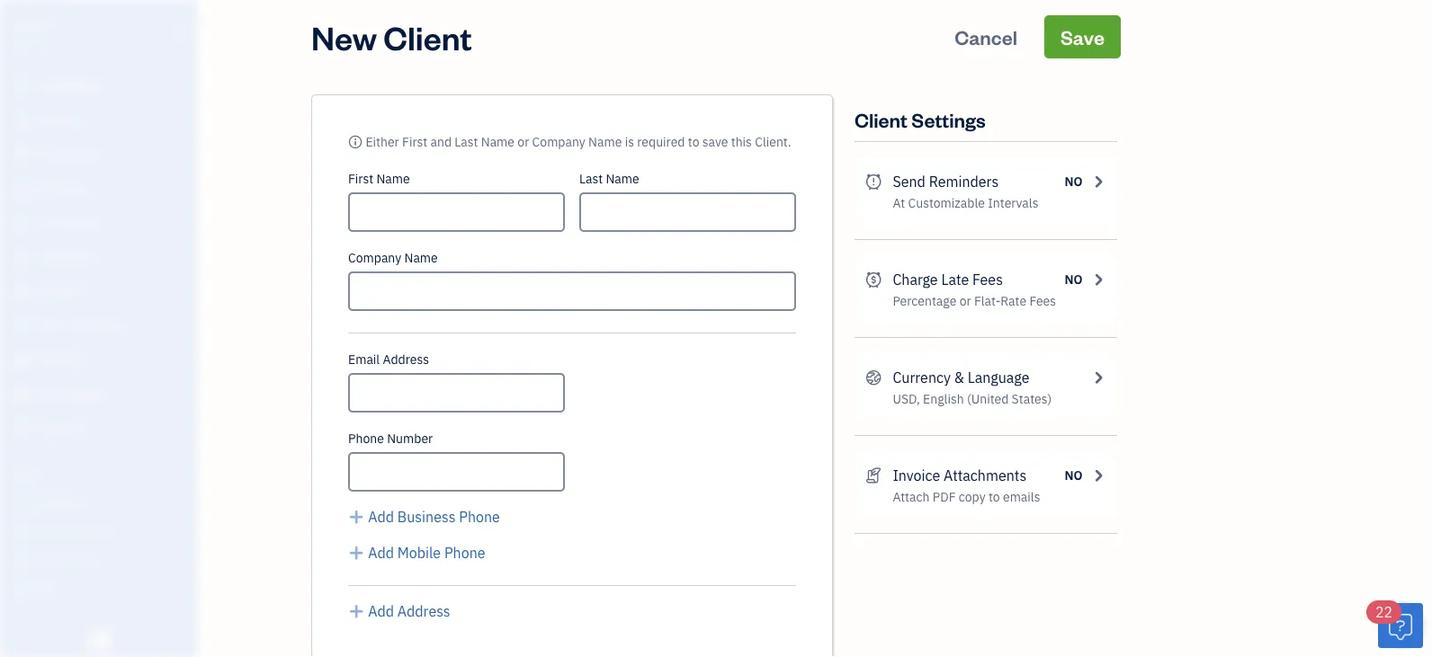 Task type: describe. For each thing, give the bounding box(es) containing it.
add business phone button
[[348, 507, 500, 528]]

percentage
[[893, 293, 957, 309]]

1 vertical spatial first
[[348, 170, 373, 187]]

is
[[625, 134, 634, 150]]

add business phone
[[368, 508, 500, 527]]

client.
[[755, 134, 791, 150]]

1 vertical spatial company
[[348, 250, 401, 266]]

add address
[[368, 602, 450, 621]]

client image
[[12, 112, 33, 130]]

currency
[[893, 368, 951, 387]]

owner
[[14, 36, 48, 50]]

add for add mobile phone
[[368, 544, 394, 563]]

send reminders
[[893, 172, 999, 191]]

1 vertical spatial or
[[960, 293, 971, 309]]

english
[[923, 391, 964, 408]]

0 vertical spatial last
[[455, 134, 478, 150]]

intervals
[[988, 195, 1039, 211]]

at customizable intervals
[[893, 195, 1039, 211]]

usd,
[[893, 391, 920, 408]]

estimate image
[[12, 147, 33, 165]]

chart image
[[12, 386, 33, 404]]

Email Address text field
[[348, 373, 565, 413]]

cancel
[[955, 24, 1018, 49]]

1 horizontal spatial client
[[855, 107, 908, 132]]

save button
[[1044, 15, 1121, 58]]

name for company name
[[404, 250, 438, 266]]

save
[[1061, 24, 1105, 49]]

charge
[[893, 270, 938, 289]]

main element
[[0, 0, 243, 658]]

settings image
[[13, 581, 193, 596]]

name for first name
[[376, 170, 410, 187]]

apps image
[[13, 466, 193, 480]]

items and services image
[[13, 524, 193, 538]]

attachments
[[944, 466, 1027, 485]]

1 horizontal spatial first
[[402, 134, 428, 150]]

chevronright image for charge late fees
[[1090, 269, 1107, 291]]

at
[[893, 195, 905, 211]]

add for add business phone
[[368, 508, 394, 527]]

dashboard image
[[12, 78, 33, 96]]

invoice image
[[12, 181, 33, 199]]

email address
[[348, 351, 429, 368]]

plus image
[[348, 507, 365, 528]]

project image
[[12, 283, 33, 301]]

settings
[[912, 107, 986, 132]]

invoice attachments
[[893, 466, 1027, 485]]

0 vertical spatial phone
[[348, 431, 384, 447]]

1 vertical spatial last
[[579, 170, 603, 187]]

last name
[[579, 170, 639, 187]]

0 horizontal spatial fees
[[973, 270, 1003, 289]]

either
[[366, 134, 399, 150]]

no for charge late fees
[[1065, 271, 1083, 288]]

no for invoice attachments
[[1065, 467, 1083, 484]]

save
[[702, 134, 728, 150]]

copy
[[959, 489, 986, 506]]

states)
[[1012, 391, 1052, 408]]

1 horizontal spatial company
[[532, 134, 586, 150]]

number
[[387, 431, 433, 447]]

currencyandlanguage image
[[866, 367, 882, 389]]

attach pdf copy to emails
[[893, 489, 1040, 506]]

client settings
[[855, 107, 986, 132]]

apple owner
[[14, 16, 53, 50]]

expense image
[[12, 249, 33, 267]]

pdf
[[933, 489, 956, 506]]

money image
[[12, 352, 33, 370]]

First Name text field
[[348, 193, 565, 232]]

latereminders image
[[866, 171, 882, 193]]

add mobile phone
[[368, 544, 485, 563]]

either first and last name or company name is required to save this client.
[[366, 134, 791, 150]]

percentage or flat-rate fees
[[893, 293, 1056, 309]]

email
[[348, 351, 380, 368]]

address for add address
[[397, 602, 450, 621]]

&
[[954, 368, 964, 387]]

usd, english (united states)
[[893, 391, 1052, 408]]



Task type: locate. For each thing, give the bounding box(es) containing it.
to
[[688, 134, 700, 150], [989, 489, 1000, 506]]

last
[[455, 134, 478, 150], [579, 170, 603, 187]]

chevronright image
[[1090, 465, 1107, 487]]

or right and
[[518, 134, 529, 150]]

client right new
[[384, 15, 472, 58]]

rate
[[1001, 293, 1027, 309]]

company
[[532, 134, 586, 150], [348, 250, 401, 266]]

0 vertical spatial or
[[518, 134, 529, 150]]

timer image
[[12, 318, 33, 336]]

0 horizontal spatial or
[[518, 134, 529, 150]]

add left mobile
[[368, 544, 394, 563]]

0 vertical spatial to
[[688, 134, 700, 150]]

chevronright image for send reminders
[[1090, 171, 1107, 193]]

late
[[941, 270, 969, 289]]

flat-
[[974, 293, 1001, 309]]

business
[[397, 508, 456, 527]]

emails
[[1003, 489, 1040, 506]]

first
[[402, 134, 428, 150], [348, 170, 373, 187]]

plus image left add address
[[348, 601, 365, 623]]

name down is
[[606, 170, 639, 187]]

no for send reminders
[[1065, 173, 1083, 190]]

charge late fees
[[893, 270, 1003, 289]]

or
[[518, 134, 529, 150], [960, 293, 971, 309]]

2 vertical spatial add
[[368, 602, 394, 621]]

1 horizontal spatial last
[[579, 170, 603, 187]]

no
[[1065, 173, 1083, 190], [1065, 271, 1083, 288], [1065, 467, 1083, 484]]

or left flat-
[[960, 293, 971, 309]]

plus image down plus icon
[[348, 543, 365, 564]]

1 vertical spatial phone
[[459, 508, 500, 527]]

1 vertical spatial address
[[397, 602, 450, 621]]

required
[[637, 134, 685, 150]]

add address button
[[348, 601, 450, 623]]

client
[[384, 15, 472, 58], [855, 107, 908, 132]]

Phone Number text field
[[348, 453, 565, 492]]

fees up flat-
[[973, 270, 1003, 289]]

this
[[731, 134, 752, 150]]

last down "either first and last name or company name is required to save this client."
[[579, 170, 603, 187]]

name
[[481, 134, 515, 150], [588, 134, 622, 150], [376, 170, 410, 187], [606, 170, 639, 187], [404, 250, 438, 266]]

currency & language
[[893, 368, 1030, 387]]

0 horizontal spatial last
[[455, 134, 478, 150]]

0 vertical spatial no
[[1065, 173, 1083, 190]]

name down either
[[376, 170, 410, 187]]

chevronright image
[[1090, 171, 1107, 193], [1090, 269, 1107, 291], [1090, 367, 1107, 389]]

cancel button
[[939, 15, 1034, 58]]

address for email address
[[383, 351, 429, 368]]

phone right mobile
[[444, 544, 485, 563]]

and
[[430, 134, 452, 150]]

2 no from the top
[[1065, 271, 1083, 288]]

0 vertical spatial company
[[532, 134, 586, 150]]

name left is
[[588, 134, 622, 150]]

plus image for add address
[[348, 601, 365, 623]]

primary image
[[348, 134, 363, 150]]

3 add from the top
[[368, 602, 394, 621]]

company up the last name
[[532, 134, 586, 150]]

last right and
[[455, 134, 478, 150]]

fees
[[973, 270, 1003, 289], [1030, 293, 1056, 309]]

new
[[311, 15, 377, 58]]

2 plus image from the top
[[348, 601, 365, 623]]

first name
[[348, 170, 410, 187]]

phone number
[[348, 431, 433, 447]]

1 add from the top
[[368, 508, 394, 527]]

2 vertical spatial chevronright image
[[1090, 367, 1107, 389]]

latefees image
[[866, 269, 882, 291]]

phone
[[348, 431, 384, 447], [459, 508, 500, 527], [444, 544, 485, 563]]

first down primary image
[[348, 170, 373, 187]]

3 chevronright image from the top
[[1090, 367, 1107, 389]]

to left save
[[688, 134, 700, 150]]

phone inside button
[[444, 544, 485, 563]]

3 no from the top
[[1065, 467, 1083, 484]]

first left and
[[402, 134, 428, 150]]

0 vertical spatial fees
[[973, 270, 1003, 289]]

Company Name text field
[[348, 272, 796, 311]]

phone inside button
[[459, 508, 500, 527]]

payment image
[[12, 215, 33, 233]]

22
[[1376, 603, 1393, 622]]

freshbooks image
[[85, 629, 113, 650]]

1 vertical spatial add
[[368, 544, 394, 563]]

report image
[[12, 420, 33, 438]]

bank connections image
[[13, 552, 193, 567]]

phone down phone number text box
[[459, 508, 500, 527]]

address inside add address button
[[397, 602, 450, 621]]

fees right rate
[[1030, 293, 1056, 309]]

name down first name text box
[[404, 250, 438, 266]]

customizable
[[908, 195, 985, 211]]

0 vertical spatial client
[[384, 15, 472, 58]]

0 horizontal spatial to
[[688, 134, 700, 150]]

name right and
[[481, 134, 515, 150]]

1 chevronright image from the top
[[1090, 171, 1107, 193]]

1 vertical spatial chevronright image
[[1090, 269, 1107, 291]]

plus image
[[348, 543, 365, 564], [348, 601, 365, 623]]

1 plus image from the top
[[348, 543, 365, 564]]

(united
[[967, 391, 1009, 408]]

apple
[[14, 16, 53, 35]]

1 horizontal spatial to
[[989, 489, 1000, 506]]

phone for add business phone
[[459, 508, 500, 527]]

attach
[[893, 489, 930, 506]]

mobile
[[397, 544, 441, 563]]

add
[[368, 508, 394, 527], [368, 544, 394, 563], [368, 602, 394, 621]]

0 vertical spatial add
[[368, 508, 394, 527]]

1 horizontal spatial fees
[[1030, 293, 1056, 309]]

0 horizontal spatial company
[[348, 250, 401, 266]]

1 horizontal spatial or
[[960, 293, 971, 309]]

1 vertical spatial to
[[989, 489, 1000, 506]]

1 vertical spatial plus image
[[348, 601, 365, 623]]

2 add from the top
[[368, 544, 394, 563]]

client up latereminders image
[[855, 107, 908, 132]]

resource center badge image
[[1378, 604, 1423, 649]]

1 no from the top
[[1065, 173, 1083, 190]]

2 vertical spatial no
[[1065, 467, 1083, 484]]

new client
[[311, 15, 472, 58]]

1 vertical spatial client
[[855, 107, 908, 132]]

name for last name
[[606, 170, 639, 187]]

language
[[968, 368, 1030, 387]]

invoices image
[[866, 465, 882, 487]]

address right the email
[[383, 351, 429, 368]]

2 vertical spatial phone
[[444, 544, 485, 563]]

0 vertical spatial chevronright image
[[1090, 171, 1107, 193]]

address
[[383, 351, 429, 368], [397, 602, 450, 621]]

add mobile phone button
[[348, 543, 485, 564]]

company name
[[348, 250, 438, 266]]

reminders
[[929, 172, 999, 191]]

22 button
[[1367, 601, 1423, 649]]

add inside button
[[368, 544, 394, 563]]

add for add address
[[368, 602, 394, 621]]

plus image for add mobile phone
[[348, 543, 365, 564]]

0 vertical spatial first
[[402, 134, 428, 150]]

Last Name text field
[[579, 193, 796, 232]]

phone for add mobile phone
[[444, 544, 485, 563]]

team members image
[[13, 495, 193, 509]]

invoice
[[893, 466, 940, 485]]

to right "copy"
[[989, 489, 1000, 506]]

company down first name
[[348, 250, 401, 266]]

0 horizontal spatial client
[[384, 15, 472, 58]]

0 horizontal spatial first
[[348, 170, 373, 187]]

phone left number
[[348, 431, 384, 447]]

2 chevronright image from the top
[[1090, 269, 1107, 291]]

0 vertical spatial plus image
[[348, 543, 365, 564]]

1 vertical spatial no
[[1065, 271, 1083, 288]]

0 vertical spatial address
[[383, 351, 429, 368]]

add down 'add mobile phone' button
[[368, 602, 394, 621]]

1 vertical spatial fees
[[1030, 293, 1056, 309]]

address down the add mobile phone
[[397, 602, 450, 621]]

send
[[893, 172, 926, 191]]

add right plus icon
[[368, 508, 394, 527]]



Task type: vqa. For each thing, say whether or not it's contained in the screenshot.
freshbooks 'image'
yes



